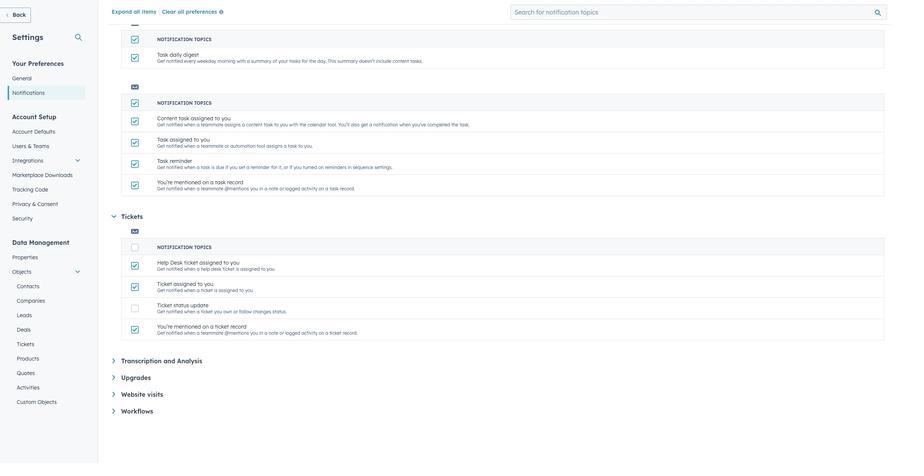 Task type: locate. For each thing, give the bounding box(es) containing it.
summary left of
[[251, 58, 272, 64]]

you inside you're mentioned on a task record get notified when a teammate @mentions you in a note or logged activity on a task record.
[[250, 186, 258, 192]]

0 vertical spatial for
[[302, 58, 308, 64]]

task.
[[460, 122, 470, 128]]

@mentions inside you're mentioned on a task record get notified when a teammate @mentions you in a note or logged activity on a task record.
[[225, 186, 249, 192]]

1 mentioned from the top
[[174, 179, 201, 186]]

in for content task assigned to you
[[260, 186, 263, 192]]

0 horizontal spatial objects
[[12, 269, 31, 276]]

you're inside you're mentioned on a task record get notified when a teammate @mentions you in a note or logged activity on a task record.
[[157, 179, 173, 186]]

notification topics up digest
[[157, 37, 212, 42]]

all right clear
[[178, 8, 184, 15]]

1 vertical spatial notification topics
[[157, 100, 212, 106]]

teammate up due on the top left of page
[[201, 143, 223, 149]]

with left calendar
[[289, 122, 298, 128]]

2 vertical spatial notification topics
[[157, 245, 212, 250]]

record. inside you're mentioned on a ticket record get notified when a teammate @mentions you in a note or logged activity on a ticket record.
[[343, 331, 358, 336]]

2 activity from the top
[[302, 331, 318, 336]]

2 note from the top
[[269, 331, 278, 336]]

1 horizontal spatial &
[[32, 201, 36, 208]]

notification up daily
[[157, 37, 193, 42]]

content up "tool" at top left
[[246, 122, 263, 128]]

assigned down the content
[[170, 136, 192, 143]]

1 horizontal spatial reminder
[[251, 165, 270, 170]]

0 vertical spatial activity
[[302, 186, 318, 192]]

your preferences element
[[8, 59, 85, 100]]

record
[[227, 179, 243, 186], [231, 324, 247, 331]]

logged inside you're mentioned on a task record get notified when a teammate @mentions you in a note or logged activity on a task record.
[[285, 186, 300, 192]]

0 vertical spatial logged
[[285, 186, 300, 192]]

notified inside task assigned to you get notified when a teammate or automation tool assigns a task to you.
[[166, 143, 183, 149]]

management
[[29, 239, 69, 247]]

record down follow
[[231, 324, 247, 331]]

a inside help desk ticket assigned to you get notified when a help desk ticket is assigned to you
[[197, 267, 200, 272]]

note inside you're mentioned on a task record get notified when a teammate @mentions you in a note or logged activity on a task record.
[[269, 186, 278, 192]]

task left you.
[[288, 143, 297, 149]]

assigned inside content task assigned to you get notified when a teammate assigns a content task to you with the calendar tool. you'll also get a notification when you've completed the task.
[[191, 115, 213, 122]]

on inside task reminder get notified when a task is due if you set a reminder for it, or if you turned on reminders in sequence settings.
[[318, 165, 324, 170]]

0 vertical spatial note
[[269, 186, 278, 192]]

1 vertical spatial notification
[[157, 100, 193, 106]]

account for account defaults
[[12, 128, 33, 135]]

is left due on the top left of page
[[211, 165, 215, 170]]

notification topics up desk
[[157, 245, 212, 250]]

0 vertical spatial notification
[[157, 37, 193, 42]]

for
[[302, 58, 308, 64], [271, 165, 277, 170]]

0 vertical spatial content
[[393, 58, 409, 64]]

reminder
[[170, 158, 192, 165], [251, 165, 270, 170]]

logged
[[285, 186, 300, 192], [285, 331, 300, 336]]

1 caret image from the top
[[112, 359, 115, 364]]

when inside ticket status update get notified when a ticket you own or follow changes status.
[[184, 309, 196, 315]]

caret image for upgrades
[[112, 376, 115, 380]]

record for you're mentioned on a ticket record
[[231, 324, 247, 331]]

1 vertical spatial objects
[[38, 399, 57, 406]]

or inside task assigned to you get notified when a teammate or automation tool assigns a task to you.
[[225, 143, 229, 149]]

assigned right desk
[[241, 267, 260, 272]]

ticket inside ticket assigned to you get notified when a ticket is assigned to you
[[201, 288, 213, 294]]

when inside you're mentioned on a task record get notified when a teammate @mentions you in a note or logged activity on a task record.
[[184, 186, 196, 192]]

account up account defaults
[[12, 113, 37, 121]]

marketplace
[[12, 172, 43, 179]]

the inside task daily digest get notified every weekday morning with a summary of your tasks for the day. this summary doesn't include content tasks.
[[309, 58, 316, 64]]

2 topics from the top
[[194, 100, 212, 106]]

own
[[223, 309, 232, 315]]

is up ticket status update get notified when a ticket you own or follow changes status.
[[214, 288, 218, 294]]

& right users
[[28, 143, 32, 150]]

assigns right "tool" at top left
[[267, 143, 283, 149]]

if
[[226, 165, 228, 170], [290, 165, 293, 170]]

1 horizontal spatial all
[[178, 8, 184, 15]]

2 you're from the top
[[157, 324, 173, 331]]

0 vertical spatial notification topics
[[157, 37, 212, 42]]

ticket left status
[[157, 302, 172, 309]]

or down the status.
[[280, 331, 284, 336]]

task left due on the top left of page
[[201, 165, 210, 170]]

activities
[[17, 385, 40, 392]]

all inside button
[[178, 8, 184, 15]]

1 vertical spatial you're
[[157, 324, 173, 331]]

notification topics up the content
[[157, 100, 212, 106]]

in inside you're mentioned on a task record get notified when a teammate @mentions you in a note or logged activity on a task record.
[[260, 186, 263, 192]]

automation
[[231, 143, 256, 149]]

4 teammate from the top
[[201, 331, 223, 336]]

caret image inside the 'upgrades' dropdown button
[[112, 376, 115, 380]]

the
[[309, 58, 316, 64], [300, 122, 307, 128], [452, 122, 459, 128]]

desk
[[211, 267, 221, 272]]

1 vertical spatial &
[[32, 201, 36, 208]]

1 vertical spatial mentioned
[[174, 324, 201, 331]]

all left items
[[134, 8, 140, 15]]

help
[[157, 260, 169, 267]]

task down due on the top left of page
[[215, 179, 226, 186]]

0 vertical spatial account
[[12, 113, 37, 121]]

privacy & consent link
[[8, 197, 85, 212]]

of
[[273, 58, 277, 64]]

objects inside button
[[12, 269, 31, 276]]

preferences
[[186, 8, 217, 15]]

when inside task assigned to you get notified when a teammate or automation tool assigns a task to you.
[[184, 143, 196, 149]]

0 horizontal spatial all
[[134, 8, 140, 15]]

1 task from the top
[[157, 51, 168, 58]]

mentioned for reminder
[[174, 179, 201, 186]]

or down "it,"
[[280, 186, 284, 192]]

for left "it,"
[[271, 165, 277, 170]]

1 ticket from the top
[[157, 281, 172, 288]]

workflows
[[121, 408, 153, 416]]

notified inside ticket assigned to you get notified when a ticket is assigned to you
[[166, 288, 183, 294]]

9 notified from the top
[[166, 331, 183, 336]]

help
[[201, 267, 210, 272]]

or inside task reminder get notified when a task is due if you set a reminder for it, or if you turned on reminders in sequence settings.
[[284, 165, 288, 170]]

1 vertical spatial account
[[12, 128, 33, 135]]

ticket inside ticket status update get notified when a ticket you own or follow changes status.
[[157, 302, 172, 309]]

mentioned inside you're mentioned on a ticket record get notified when a teammate @mentions you in a note or logged activity on a ticket record.
[[174, 324, 201, 331]]

tool.
[[328, 122, 337, 128]]

1 vertical spatial caret image
[[112, 392, 115, 397]]

@mentions for you're mentioned on a ticket record
[[225, 331, 249, 336]]

@mentions down follow
[[225, 331, 249, 336]]

assigns inside task assigned to you get notified when a teammate or automation tool assigns a task to you.
[[267, 143, 283, 149]]

2 vertical spatial is
[[214, 288, 218, 294]]

0 vertical spatial with
[[237, 58, 246, 64]]

activity
[[302, 186, 318, 192], [302, 331, 318, 336]]

in left sequence
[[348, 165, 352, 170]]

ticket inside ticket assigned to you get notified when a ticket is assigned to you
[[157, 281, 172, 288]]

1 notified from the top
[[166, 58, 183, 64]]

tickets
[[121, 213, 143, 221], [17, 341, 34, 348]]

7 notified from the top
[[166, 288, 183, 294]]

contacts link
[[8, 279, 85, 294]]

1 horizontal spatial for
[[302, 58, 308, 64]]

0 vertical spatial is
[[211, 165, 215, 170]]

2 vertical spatial topics
[[194, 245, 212, 250]]

summary right this
[[338, 58, 358, 64]]

3 task from the top
[[157, 158, 168, 165]]

0 vertical spatial task
[[157, 51, 168, 58]]

caret image left transcription
[[112, 359, 115, 364]]

objects inside "link"
[[38, 399, 57, 406]]

deals
[[17, 327, 31, 334]]

record inside you're mentioned on a ticket record get notified when a teammate @mentions you in a note or logged activity on a ticket record.
[[231, 324, 247, 331]]

caret image for transcription and analysis
[[112, 359, 115, 364]]

is right desk
[[236, 267, 239, 272]]

account
[[12, 113, 37, 121], [12, 128, 33, 135]]

2 ticket from the top
[[157, 302, 172, 309]]

notification for task
[[157, 100, 193, 106]]

when inside task reminder get notified when a task is due if you set a reminder for it, or if you turned on reminders in sequence settings.
[[184, 165, 196, 170]]

1 vertical spatial logged
[[285, 331, 300, 336]]

notification topics
[[157, 37, 212, 42], [157, 100, 212, 106], [157, 245, 212, 250]]

teammate up task assigned to you get notified when a teammate or automation tool assigns a task to you.
[[201, 122, 223, 128]]

sequence
[[353, 165, 373, 170]]

notified inside you're mentioned on a ticket record get notified when a teammate @mentions you in a note or logged activity on a ticket record.
[[166, 331, 183, 336]]

0 vertical spatial caret image
[[112, 359, 115, 364]]

tickets inside data management element
[[17, 341, 34, 348]]

the left day. at the left top of the page
[[309, 58, 316, 64]]

1 horizontal spatial the
[[309, 58, 316, 64]]

summary
[[251, 58, 272, 64], [338, 58, 358, 64]]

1 vertical spatial ticket
[[157, 302, 172, 309]]

you've
[[412, 122, 426, 128]]

note for you're mentioned on a ticket record
[[269, 331, 278, 336]]

or inside ticket status update get notified when a ticket you own or follow changes status.
[[234, 309, 238, 315]]

mentioned for status
[[174, 324, 201, 331]]

logged down task reminder get notified when a task is due if you set a reminder for it, or if you turned on reminders in sequence settings.
[[285, 186, 300, 192]]

record. inside you're mentioned on a task record get notified when a teammate @mentions you in a note or logged activity on a task record.
[[340, 186, 355, 192]]

for for task reminder
[[271, 165, 277, 170]]

clear all preferences button
[[162, 8, 227, 17]]

@mentions inside you're mentioned on a ticket record get notified when a teammate @mentions you in a note or logged activity on a ticket record.
[[225, 331, 249, 336]]

activities link
[[8, 381, 85, 395]]

0 horizontal spatial summary
[[251, 58, 272, 64]]

0 vertical spatial assigns
[[225, 122, 241, 128]]

the left calendar
[[300, 122, 307, 128]]

mentioned inside you're mentioned on a task record get notified when a teammate @mentions you in a note or logged activity on a task record.
[[174, 179, 201, 186]]

all for expand
[[134, 8, 140, 15]]

this
[[328, 58, 336, 64]]

notified inside you're mentioned on a task record get notified when a teammate @mentions you in a note or logged activity on a task record.
[[166, 186, 183, 192]]

notified inside content task assigned to you get notified when a teammate assigns a content task to you with the calendar tool. you'll also get a notification when you've completed the task.
[[166, 122, 183, 128]]

1 vertical spatial note
[[269, 331, 278, 336]]

1 vertical spatial topics
[[194, 100, 212, 106]]

content left tasks.
[[393, 58, 409, 64]]

website visits button
[[112, 391, 885, 399]]

1 horizontal spatial assigns
[[267, 143, 283, 149]]

website visits
[[121, 391, 163, 399]]

& right privacy
[[32, 201, 36, 208]]

notification
[[374, 122, 398, 128]]

in inside task reminder get notified when a task is due if you set a reminder for it, or if you turned on reminders in sequence settings.
[[348, 165, 352, 170]]

with right morning
[[237, 58, 246, 64]]

1 vertical spatial activity
[[302, 331, 318, 336]]

@mentions down the set
[[225, 186, 249, 192]]

0 vertical spatial record.
[[340, 186, 355, 192]]

1 horizontal spatial tickets
[[121, 213, 143, 221]]

record down the set
[[227, 179, 243, 186]]

you're inside you're mentioned on a ticket record get notified when a teammate @mentions you in a note or logged activity on a ticket record.
[[157, 324, 173, 331]]

2 logged from the top
[[285, 331, 300, 336]]

task
[[157, 51, 168, 58], [157, 136, 168, 143], [157, 158, 168, 165]]

or right "it,"
[[284, 165, 288, 170]]

@mentions
[[225, 186, 249, 192], [225, 331, 249, 336]]

if right "it,"
[[290, 165, 293, 170]]

2 notification from the top
[[157, 100, 193, 106]]

or for you're mentioned on a task record
[[280, 186, 284, 192]]

get inside content task assigned to you get notified when a teammate assigns a content task to you with the calendar tool. you'll also get a notification when you've completed the task.
[[157, 122, 165, 128]]

notification
[[157, 37, 193, 42], [157, 100, 193, 106], [157, 245, 193, 250]]

8 get from the top
[[157, 309, 165, 315]]

task right the content
[[179, 115, 189, 122]]

record inside you're mentioned on a task record get notified when a teammate @mentions you in a note or logged activity on a task record.
[[227, 179, 243, 186]]

1 notification topics from the top
[[157, 37, 212, 42]]

the left task.
[[452, 122, 459, 128]]

5 get from the top
[[157, 186, 165, 192]]

caret image inside website visits dropdown button
[[112, 392, 115, 397]]

you inside you're mentioned on a ticket record get notified when a teammate @mentions you in a note or logged activity on a ticket record.
[[250, 331, 258, 336]]

7 get from the top
[[157, 288, 165, 294]]

all
[[134, 8, 140, 15], [178, 8, 184, 15]]

status.
[[273, 309, 287, 315]]

account inside account defaults link
[[12, 128, 33, 135]]

tracking
[[12, 186, 33, 193]]

desk
[[170, 260, 183, 267]]

notification up desk
[[157, 245, 193, 250]]

2 mentioned from the top
[[174, 324, 201, 331]]

or left the automation
[[225, 143, 229, 149]]

5 notified from the top
[[166, 186, 183, 192]]

note down task reminder get notified when a task is due if you set a reminder for it, or if you turned on reminders in sequence settings.
[[269, 186, 278, 192]]

2 notified from the top
[[166, 122, 183, 128]]

caret image inside the tickets dropdown button
[[111, 215, 116, 218]]

9 get from the top
[[157, 331, 165, 336]]

activity inside you're mentioned on a task record get notified when a teammate @mentions you in a note or logged activity on a task record.
[[302, 186, 318, 192]]

code
[[35, 186, 48, 193]]

0 vertical spatial record
[[227, 179, 243, 186]]

properties
[[12, 254, 38, 261]]

teammate down due on the top left of page
[[201, 186, 223, 192]]

your
[[12, 60, 26, 67]]

with
[[237, 58, 246, 64], [289, 122, 298, 128]]

reminder
[[121, 6, 147, 13]]

2 vertical spatial task
[[157, 158, 168, 165]]

caret image
[[112, 359, 115, 364], [112, 376, 115, 380]]

1 vertical spatial task
[[157, 136, 168, 143]]

notification topics for desk
[[157, 245, 212, 250]]

6 notified from the top
[[166, 267, 183, 272]]

1 all from the left
[[134, 8, 140, 15]]

deals link
[[8, 323, 85, 337]]

caret image
[[111, 215, 116, 218], [112, 392, 115, 397], [112, 409, 115, 414]]

or for you're mentioned on a ticket record
[[280, 331, 284, 336]]

1 activity from the top
[[302, 186, 318, 192]]

1 horizontal spatial content
[[393, 58, 409, 64]]

assigned up status
[[174, 281, 196, 288]]

0 vertical spatial topics
[[194, 37, 212, 42]]

1 note from the top
[[269, 186, 278, 192]]

get inside help desk ticket assigned to you get notified when a help desk ticket is assigned to you
[[157, 267, 165, 272]]

when
[[184, 122, 196, 128], [400, 122, 411, 128], [184, 143, 196, 149], [184, 165, 196, 170], [184, 186, 196, 192], [184, 267, 196, 272], [184, 288, 196, 294], [184, 309, 196, 315], [184, 331, 196, 336]]

get inside task daily digest get notified every weekday morning with a summary of your tasks for the day. this summary doesn't include content tasks.
[[157, 58, 165, 64]]

1 teammate from the top
[[201, 122, 223, 128]]

assigned right the content
[[191, 115, 213, 122]]

changes
[[253, 309, 271, 315]]

2 @mentions from the top
[[225, 331, 249, 336]]

caret image left upgrades
[[112, 376, 115, 380]]

expand all items
[[112, 8, 156, 15]]

0 horizontal spatial assigns
[[225, 122, 241, 128]]

companies
[[17, 298, 45, 305]]

teammate down own
[[201, 331, 223, 336]]

in for help desk ticket assigned to you
[[260, 331, 263, 336]]

or inside you're mentioned on a task record get notified when a teammate @mentions you in a note or logged activity on a task record.
[[280, 186, 284, 192]]

2 caret image from the top
[[112, 376, 115, 380]]

1 horizontal spatial if
[[290, 165, 293, 170]]

1 vertical spatial for
[[271, 165, 277, 170]]

1 if from the left
[[226, 165, 228, 170]]

1 vertical spatial tickets
[[17, 341, 34, 348]]

0 horizontal spatial &
[[28, 143, 32, 150]]

2 all from the left
[[178, 8, 184, 15]]

8 notified from the top
[[166, 309, 183, 315]]

account defaults link
[[8, 125, 85, 139]]

notification up the content
[[157, 100, 193, 106]]

1 vertical spatial is
[[236, 267, 239, 272]]

in down changes
[[260, 331, 263, 336]]

3 notification topics from the top
[[157, 245, 212, 250]]

1 vertical spatial with
[[289, 122, 298, 128]]

2 get from the top
[[157, 122, 165, 128]]

custom objects link
[[8, 395, 85, 410]]

in inside you're mentioned on a ticket record get notified when a teammate @mentions you in a note or logged activity on a ticket record.
[[260, 331, 263, 336]]

notified inside ticket status update get notified when a ticket you own or follow changes status.
[[166, 309, 183, 315]]

1 vertical spatial content
[[246, 122, 263, 128]]

you're for you're mentioned on a task record
[[157, 179, 173, 186]]

0 vertical spatial caret image
[[111, 215, 116, 218]]

1 horizontal spatial summary
[[338, 58, 358, 64]]

1 get from the top
[[157, 58, 165, 64]]

get inside ticket assigned to you get notified when a ticket is assigned to you
[[157, 288, 165, 294]]

task inside task daily digest get notified every weekday morning with a summary of your tasks for the day. this summary doesn't include content tasks.
[[157, 51, 168, 58]]

0 horizontal spatial for
[[271, 165, 277, 170]]

or inside you're mentioned on a ticket record get notified when a teammate @mentions you in a note or logged activity on a ticket record.
[[280, 331, 284, 336]]

task up "tool" at top left
[[264, 122, 273, 128]]

objects down properties
[[12, 269, 31, 276]]

is inside ticket assigned to you get notified when a ticket is assigned to you
[[214, 288, 218, 294]]

2 vertical spatial in
[[260, 331, 263, 336]]

teammate inside task assigned to you get notified when a teammate or automation tool assigns a task to you.
[[201, 143, 223, 149]]

0 vertical spatial mentioned
[[174, 179, 201, 186]]

ticket down help
[[157, 281, 172, 288]]

ticket
[[157, 281, 172, 288], [157, 302, 172, 309]]

0 horizontal spatial if
[[226, 165, 228, 170]]

workflows button
[[112, 408, 885, 416]]

for right tasks
[[302, 58, 308, 64]]

ticket
[[184, 260, 198, 267], [223, 267, 235, 272], [201, 288, 213, 294], [201, 309, 213, 315], [215, 324, 229, 331], [330, 331, 342, 336]]

6 get from the top
[[157, 267, 165, 272]]

note inside you're mentioned on a ticket record get notified when a teammate @mentions you in a note or logged activity on a ticket record.
[[269, 331, 278, 336]]

2 vertical spatial caret image
[[112, 409, 115, 414]]

website
[[121, 391, 145, 399]]

caret image inside workflows dropdown button
[[112, 409, 115, 414]]

you
[[222, 115, 231, 122], [280, 122, 288, 128], [201, 136, 210, 143], [230, 165, 238, 170], [294, 165, 302, 170], [250, 186, 258, 192], [230, 260, 240, 267], [267, 267, 275, 272], [204, 281, 214, 288], [245, 288, 253, 294], [214, 309, 222, 315], [250, 331, 258, 336]]

0 vertical spatial you're
[[157, 179, 173, 186]]

if right due on the top left of page
[[226, 165, 228, 170]]

0 vertical spatial in
[[348, 165, 352, 170]]

for inside task reminder get notified when a task is due if you set a reminder for it, or if you turned on reminders in sequence settings.
[[271, 165, 277, 170]]

settings.
[[375, 165, 393, 170]]

3 notification from the top
[[157, 245, 193, 250]]

in down task reminder get notified when a task is due if you set a reminder for it, or if you turned on reminders in sequence settings.
[[260, 186, 263, 192]]

back
[[13, 11, 26, 18]]

1 vertical spatial record
[[231, 324, 247, 331]]

task inside task assigned to you get notified when a teammate or automation tool assigns a task to you.
[[157, 136, 168, 143]]

3 notified from the top
[[166, 143, 183, 149]]

task assigned to you get notified when a teammate or automation tool assigns a task to you.
[[157, 136, 313, 149]]

ticket status update get notified when a ticket you own or follow changes status.
[[157, 302, 287, 315]]

2 teammate from the top
[[201, 143, 223, 149]]

your preferences
[[12, 60, 64, 67]]

logged inside you're mentioned on a ticket record get notified when a teammate @mentions you in a note or logged activity on a ticket record.
[[285, 331, 300, 336]]

3 teammate from the top
[[201, 186, 223, 192]]

objects down activities 'link'
[[38, 399, 57, 406]]

1 horizontal spatial with
[[289, 122, 298, 128]]

account setup
[[12, 113, 56, 121]]

in
[[348, 165, 352, 170], [260, 186, 263, 192], [260, 331, 263, 336]]

caret image inside transcription and analysis dropdown button
[[112, 359, 115, 364]]

0 vertical spatial ticket
[[157, 281, 172, 288]]

0 vertical spatial &
[[28, 143, 32, 150]]

when inside you're mentioned on a ticket record get notified when a teammate @mentions you in a note or logged activity on a ticket record.
[[184, 331, 196, 336]]

1 vertical spatial caret image
[[112, 376, 115, 380]]

or right own
[[234, 309, 238, 315]]

assigns up task assigned to you get notified when a teammate or automation tool assigns a task to you.
[[225, 122, 241, 128]]

4 notified from the top
[[166, 165, 183, 170]]

0 vertical spatial @mentions
[[225, 186, 249, 192]]

1 account from the top
[[12, 113, 37, 121]]

you'll
[[339, 122, 350, 128]]

3 get from the top
[[157, 143, 165, 149]]

when inside help desk ticket assigned to you get notified when a help desk ticket is assigned to you
[[184, 267, 196, 272]]

preferences
[[28, 60, 64, 67]]

0 horizontal spatial content
[[246, 122, 263, 128]]

2 vertical spatial notification
[[157, 245, 193, 250]]

note down the status.
[[269, 331, 278, 336]]

1 notification from the top
[[157, 37, 193, 42]]

0 horizontal spatial with
[[237, 58, 246, 64]]

1 vertical spatial record.
[[343, 331, 358, 336]]

record.
[[340, 186, 355, 192], [343, 331, 358, 336]]

task inside task reminder get notified when a task is due if you set a reminder for it, or if you turned on reminders in sequence settings.
[[157, 158, 168, 165]]

to
[[215, 115, 220, 122], [274, 122, 279, 128], [194, 136, 199, 143], [299, 143, 303, 149], [224, 260, 229, 267], [261, 267, 266, 272], [198, 281, 203, 288], [239, 288, 244, 294]]

teammate inside you're mentioned on a task record get notified when a teammate @mentions you in a note or logged activity on a task record.
[[201, 186, 223, 192]]

1 vertical spatial in
[[260, 186, 263, 192]]

2 task from the top
[[157, 136, 168, 143]]

activity inside you're mentioned on a ticket record get notified when a teammate @mentions you in a note or logged activity on a ticket record.
[[302, 331, 318, 336]]

1 vertical spatial @mentions
[[225, 331, 249, 336]]

4 get from the top
[[157, 165, 165, 170]]

companies link
[[8, 294, 85, 308]]

get
[[157, 58, 165, 64], [157, 122, 165, 128], [157, 143, 165, 149], [157, 165, 165, 170], [157, 186, 165, 192], [157, 267, 165, 272], [157, 288, 165, 294], [157, 309, 165, 315], [157, 331, 165, 336]]

account up users
[[12, 128, 33, 135]]

1 vertical spatial assigns
[[267, 143, 283, 149]]

security link
[[8, 212, 85, 226]]

2 notification topics from the top
[[157, 100, 212, 106]]

1 logged from the top
[[285, 186, 300, 192]]

notified inside task daily digest get notified every weekday morning with a summary of your tasks for the day. this summary doesn't include content tasks.
[[166, 58, 183, 64]]

2 account from the top
[[12, 128, 33, 135]]

1 horizontal spatial objects
[[38, 399, 57, 406]]

assigned inside task assigned to you get notified when a teammate or automation tool assigns a task to you.
[[170, 136, 192, 143]]

1 you're from the top
[[157, 179, 173, 186]]

3 topics from the top
[[194, 245, 212, 250]]

0 vertical spatial objects
[[12, 269, 31, 276]]

logged down the status.
[[285, 331, 300, 336]]

1 @mentions from the top
[[225, 186, 249, 192]]

data management
[[12, 239, 69, 247]]

for inside task daily digest get notified every weekday morning with a summary of your tasks for the day. this summary doesn't include content tasks.
[[302, 58, 308, 64]]

0 horizontal spatial tickets
[[17, 341, 34, 348]]



Task type: describe. For each thing, give the bounding box(es) containing it.
notifications
[[12, 90, 45, 96]]

or for task reminder
[[284, 165, 288, 170]]

also
[[351, 122, 360, 128]]

you.
[[304, 143, 313, 149]]

products link
[[8, 352, 85, 366]]

consent
[[37, 201, 58, 208]]

all for clear
[[178, 8, 184, 15]]

turned
[[303, 165, 317, 170]]

back link
[[0, 8, 31, 23]]

due
[[216, 165, 224, 170]]

calendar
[[308, 122, 327, 128]]

get inside you're mentioned on a task record get notified when a teammate @mentions you in a note or logged activity on a task record.
[[157, 186, 165, 192]]

teammate inside you're mentioned on a ticket record get notified when a teammate @mentions you in a note or logged activity on a ticket record.
[[201, 331, 223, 336]]

a inside task daily digest get notified every weekday morning with a summary of your tasks for the day. this summary doesn't include content tasks.
[[247, 58, 250, 64]]

every
[[184, 58, 196, 64]]

custom objects
[[17, 399, 57, 406]]

get inside task assigned to you get notified when a teammate or automation tool assigns a task to you.
[[157, 143, 165, 149]]

with inside content task assigned to you get notified when a teammate assigns a content task to you with the calendar tool. you'll also get a notification when you've completed the task.
[[289, 122, 298, 128]]

reminders
[[325, 165, 347, 170]]

custom
[[17, 399, 36, 406]]

doesn't
[[359, 58, 375, 64]]

notification topics for task
[[157, 100, 212, 106]]

downloads
[[45, 172, 73, 179]]

expand
[[112, 8, 132, 15]]

marketplace downloads
[[12, 172, 73, 179]]

teammate inside content task assigned to you get notified when a teammate assigns a content task to you with the calendar tool. you'll also get a notification when you've completed the task.
[[201, 122, 223, 128]]

objects button
[[8, 265, 85, 279]]

2 horizontal spatial the
[[452, 122, 459, 128]]

activity for you're mentioned on a ticket record
[[302, 331, 318, 336]]

2 summary from the left
[[338, 58, 358, 64]]

assigned up ticket status update get notified when a ticket you own or follow changes status.
[[219, 288, 238, 294]]

task for task reminder
[[157, 158, 168, 165]]

topics for ticket
[[194, 245, 212, 250]]

general link
[[8, 71, 85, 86]]

upgrades
[[121, 374, 151, 382]]

0 vertical spatial tickets
[[121, 213, 143, 221]]

tasks.
[[411, 58, 423, 64]]

tickets link
[[8, 337, 85, 352]]

content inside task daily digest get notified every weekday morning with a summary of your tasks for the day. this summary doesn't include content tasks.
[[393, 58, 409, 64]]

activity for you're mentioned on a task record
[[302, 186, 318, 192]]

& for privacy
[[32, 201, 36, 208]]

0 horizontal spatial the
[[300, 122, 307, 128]]

transcription and analysis
[[121, 358, 202, 365]]

task for task daily digest
[[157, 51, 168, 58]]

leads
[[17, 312, 32, 319]]

notified inside help desk ticket assigned to you get notified when a help desk ticket is assigned to you
[[166, 267, 183, 272]]

Search for notification topics search field
[[511, 5, 888, 20]]

transcription
[[121, 358, 162, 365]]

quotes
[[17, 370, 35, 377]]

leads link
[[8, 308, 85, 323]]

content inside content task assigned to you get notified when a teammate assigns a content task to you with the calendar tool. you'll also get a notification when you've completed the task.
[[246, 122, 263, 128]]

with inside task daily digest get notified every weekday morning with a summary of your tasks for the day. this summary doesn't include content tasks.
[[237, 58, 246, 64]]

analysis
[[177, 358, 202, 365]]

a inside ticket status update get notified when a ticket you own or follow changes status.
[[197, 309, 200, 315]]

help desk ticket assigned to you get notified when a help desk ticket is assigned to you
[[157, 260, 275, 272]]

you're for you're mentioned on a ticket record
[[157, 324, 173, 331]]

get inside ticket status update get notified when a ticket you own or follow changes status.
[[157, 309, 165, 315]]

content task assigned to you get notified when a teammate assigns a content task to you with the calendar tool. you'll also get a notification when you've completed the task.
[[157, 115, 470, 128]]

for for task daily digest
[[302, 58, 308, 64]]

account defaults
[[12, 128, 55, 135]]

products
[[17, 356, 39, 363]]

privacy
[[12, 201, 31, 208]]

set
[[239, 165, 245, 170]]

get inside you're mentioned on a ticket record get notified when a teammate @mentions you in a note or logged activity on a ticket record.
[[157, 331, 165, 336]]

1 topics from the top
[[194, 37, 212, 42]]

record. for you're mentioned on a ticket record
[[343, 331, 358, 336]]

task for task assigned to you
[[157, 136, 168, 143]]

setup
[[39, 113, 56, 121]]

completed
[[428, 122, 450, 128]]

tasks
[[289, 58, 301, 64]]

notification for desk
[[157, 245, 193, 250]]

is inside task reminder get notified when a task is due if you set a reminder for it, or if you turned on reminders in sequence settings.
[[211, 165, 215, 170]]

you inside ticket status update get notified when a ticket you own or follow changes status.
[[214, 309, 222, 315]]

note for you're mentioned on a task record
[[269, 186, 278, 192]]

is inside help desk ticket assigned to you get notified when a help desk ticket is assigned to you
[[236, 267, 239, 272]]

get inside task reminder get notified when a task is due if you set a reminder for it, or if you turned on reminders in sequence settings.
[[157, 165, 165, 170]]

ticket for ticket status update
[[157, 302, 172, 309]]

notified inside task reminder get notified when a task is due if you set a reminder for it, or if you turned on reminders in sequence settings.
[[166, 165, 183, 170]]

task inside task assigned to you get notified when a teammate or automation tool assigns a task to you.
[[288, 143, 297, 149]]

record. for you're mentioned on a task record
[[340, 186, 355, 192]]

follow
[[239, 309, 252, 315]]

task daily digest get notified every weekday morning with a summary of your tasks for the day. this summary doesn't include content tasks.
[[157, 51, 423, 64]]

ticket inside ticket status update get notified when a ticket you own or follow changes status.
[[201, 309, 213, 315]]

integrations button
[[8, 154, 85, 168]]

logged for you're mentioned on a ticket record
[[285, 331, 300, 336]]

general
[[12, 75, 32, 82]]

ticket assigned to you get notified when a ticket is assigned to you
[[157, 281, 253, 294]]

task inside task reminder get notified when a task is due if you set a reminder for it, or if you turned on reminders in sequence settings.
[[201, 165, 210, 170]]

task down reminders
[[330, 186, 339, 192]]

expand all items button
[[112, 8, 156, 15]]

integrations
[[12, 157, 43, 164]]

items
[[142, 8, 156, 15]]

get
[[361, 122, 368, 128]]

caret image for tickets
[[111, 215, 116, 218]]

a inside ticket assigned to you get notified when a ticket is assigned to you
[[197, 288, 200, 294]]

upgrades button
[[112, 374, 885, 382]]

@mentions for you're mentioned on a task record
[[225, 186, 249, 192]]

tool
[[257, 143, 265, 149]]

task reminder get notified when a task is due if you set a reminder for it, or if you turned on reminders in sequence settings.
[[157, 158, 393, 170]]

tracking code
[[12, 186, 48, 193]]

include
[[376, 58, 392, 64]]

account setup element
[[8, 113, 85, 226]]

assigns inside content task assigned to you get notified when a teammate assigns a content task to you with the calendar tool. you'll also get a notification when you've completed the task.
[[225, 122, 241, 128]]

you inside task assigned to you get notified when a teammate or automation tool assigns a task to you.
[[201, 136, 210, 143]]

tickets button
[[111, 213, 885, 221]]

& for users
[[28, 143, 32, 150]]

update
[[191, 302, 209, 309]]

0 horizontal spatial reminder
[[170, 158, 192, 165]]

caret image for workflows
[[112, 409, 115, 414]]

clear all preferences
[[162, 8, 217, 15]]

2 if from the left
[[290, 165, 293, 170]]

record for you're mentioned on a task record
[[227, 179, 243, 186]]

users & teams
[[12, 143, 49, 150]]

1 summary from the left
[[251, 58, 272, 64]]

topics for assigned
[[194, 100, 212, 106]]

and
[[164, 358, 175, 365]]

you're mentioned on a task record get notified when a teammate @mentions you in a note or logged activity on a task record.
[[157, 179, 355, 192]]

assigned up ticket assigned to you get notified when a ticket is assigned to you
[[200, 260, 222, 267]]

quotes link
[[8, 366, 85, 381]]

morning
[[218, 58, 236, 64]]

tracking code link
[[8, 183, 85, 197]]

when inside ticket assigned to you get notified when a ticket is assigned to you
[[184, 288, 196, 294]]

settings
[[12, 32, 43, 42]]

ticket for ticket assigned to you
[[157, 281, 172, 288]]

users & teams link
[[8, 139, 85, 154]]

logged for you're mentioned on a task record
[[285, 186, 300, 192]]

data management element
[[8, 239, 85, 440]]

data
[[12, 239, 27, 247]]

defaults
[[34, 128, 55, 135]]

users
[[12, 143, 26, 150]]

account for account setup
[[12, 113, 37, 121]]

caret image for website visits
[[112, 392, 115, 397]]

daily
[[170, 51, 182, 58]]



Task type: vqa. For each thing, say whether or not it's contained in the screenshot.
(Rubyanndersson@Gmail.Com)
no



